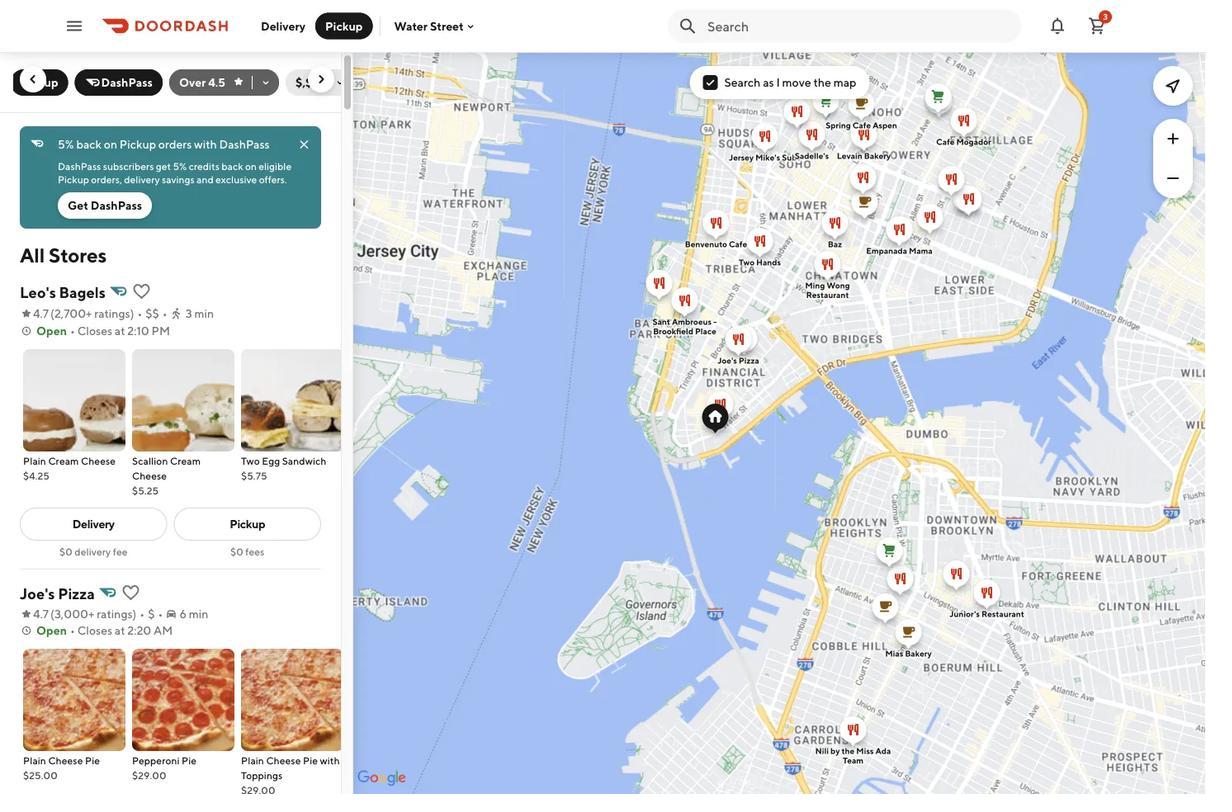 Task type: locate. For each thing, give the bounding box(es) containing it.
joe's pizza
[[718, 356, 760, 365], [718, 356, 760, 365], [20, 585, 95, 603]]

3 right $$ in the top left of the page
[[186, 307, 192, 320]]

two egg sandwich image
[[241, 349, 344, 452]]

1 vertical spatial delivery
[[73, 517, 115, 531]]

pie
[[85, 755, 100, 767], [182, 755, 197, 767], [303, 755, 318, 767]]

1 vertical spatial click to add this store to your saved list image
[[121, 583, 141, 603]]

1 4.7 from the top
[[33, 307, 49, 320]]

pickup up $0 fees
[[230, 517, 265, 531]]

sant
[[653, 317, 671, 327], [653, 317, 671, 327]]

$0 for delivery
[[59, 546, 72, 558]]

cream right scallion
[[170, 455, 201, 467]]

ratings for pizza
[[97, 608, 133, 621]]

two
[[739, 258, 755, 267], [739, 258, 755, 267], [241, 455, 260, 467]]

junior's
[[950, 610, 980, 619], [950, 610, 980, 619]]

cheese left scallion
[[81, 455, 116, 467]]

pickup left dashpass "button"
[[21, 76, 58, 89]]

0 horizontal spatial 3
[[186, 307, 192, 320]]

the
[[814, 76, 832, 89], [842, 747, 855, 756], [842, 747, 855, 756]]

1 vertical spatial average rating of 4.7 out of 5 element
[[20, 606, 49, 623]]

0 vertical spatial click to add this store to your saved list image
[[132, 282, 152, 301]]

0 vertical spatial closes
[[77, 324, 112, 338]]

plain for leo's bagels
[[23, 455, 46, 467]]

open
[[36, 324, 67, 338], [36, 624, 67, 638]]

by
[[831, 747, 840, 756], [831, 747, 840, 756]]

click to add this store to your saved list image up the • $$
[[132, 282, 152, 301]]

benvenuto cafe
[[685, 240, 748, 249], [685, 240, 748, 249]]

delivery down delivery link
[[75, 546, 111, 558]]

0 vertical spatial average rating of 4.7 out of 5 element
[[20, 306, 49, 322]]

junior's restaurant
[[950, 610, 1025, 619], [950, 610, 1025, 619]]

0 vertical spatial min
[[195, 307, 214, 320]]

1 horizontal spatial pie
[[182, 755, 197, 767]]

bakery
[[865, 151, 891, 161], [865, 151, 891, 161], [906, 649, 932, 659], [906, 649, 932, 659]]

min for joe's pizza
[[189, 608, 208, 621]]

ratings for bagels
[[94, 307, 130, 320]]

0 vertical spatial (
[[50, 307, 54, 320]]

3
[[1104, 12, 1108, 21], [186, 307, 192, 320]]

0 vertical spatial delivery
[[124, 173, 160, 185]]

3 for 3
[[1104, 12, 1108, 21]]

3 for 3 min
[[186, 307, 192, 320]]

1 horizontal spatial on
[[245, 160, 257, 172]]

pie for plain cheese pie with toppings
[[303, 755, 318, 767]]

plain for joe's pizza
[[23, 755, 46, 767]]

0 horizontal spatial cream
[[48, 455, 79, 467]]

0 vertical spatial at
[[115, 324, 125, 338]]

1 vertical spatial back
[[222, 160, 243, 172]]

min right $$ in the top left of the page
[[195, 307, 214, 320]]

click to add this store to your saved list image up • $ at the bottom of the page
[[121, 583, 141, 603]]

3 pie from the left
[[303, 755, 318, 767]]

4.7 left 3,000+
[[33, 608, 49, 621]]

)
[[130, 307, 134, 320], [133, 608, 137, 621]]

subs
[[782, 153, 801, 162], [782, 153, 801, 162]]

4.7 down leo's
[[33, 307, 49, 320]]

) for leo's bagels
[[130, 307, 134, 320]]

open down 2,700+
[[36, 324, 67, 338]]

0 horizontal spatial with
[[194, 138, 217, 151]]

2 4.7 from the top
[[33, 608, 49, 621]]

jersey mike's subs sadelle's
[[729, 151, 829, 162], [729, 151, 829, 162]]

1 horizontal spatial 3
[[1104, 12, 1108, 21]]

1 vertical spatial open
[[36, 624, 67, 638]]

plain up the $25.00
[[23, 755, 46, 767]]

4.7
[[33, 307, 49, 320], [33, 608, 49, 621]]

pickup for pickup link
[[230, 517, 265, 531]]

average rating of 4.7 out of 5 element left 3,000+
[[20, 606, 49, 623]]

dashpass inside dashpass subscribers get 5% credits back on eligible pickup orders, delivery savings and exclusive offers.
[[58, 160, 101, 172]]

cheese
[[81, 455, 116, 467], [132, 470, 167, 482], [48, 755, 83, 767], [266, 755, 301, 767]]

1 average rating of 4.7 out of 5 element from the top
[[20, 306, 49, 322]]

plain inside plain cheese pie $25.00
[[23, 755, 46, 767]]

2 closes from the top
[[77, 624, 112, 638]]

( for leo's
[[50, 307, 54, 320]]

with
[[194, 138, 217, 151], [320, 755, 340, 767]]

1 vertical spatial 4.7
[[33, 608, 49, 621]]

1 vertical spatial ratings
[[97, 608, 133, 621]]

1 vertical spatial min
[[189, 608, 208, 621]]

ratings up the open • closes at 2:20 am
[[97, 608, 133, 621]]

2 open from the top
[[36, 624, 67, 638]]

3 inside button
[[1104, 12, 1108, 21]]

ratings up open • closes at 2:10 pm at left top
[[94, 307, 130, 320]]

0 vertical spatial 5%
[[58, 138, 74, 151]]

back
[[76, 138, 102, 151], [222, 160, 243, 172]]

mogador
[[957, 137, 992, 147], [957, 137, 992, 147]]

joe's
[[718, 356, 737, 365], [718, 356, 737, 365], [20, 585, 55, 603]]

1 horizontal spatial $0
[[231, 546, 244, 558]]

with down "plain cheese pie with toppings" image on the left bottom
[[320, 755, 340, 767]]

average rating of 4.7 out of 5 element
[[20, 306, 49, 322], [20, 606, 49, 623]]

2 at from the top
[[115, 624, 125, 638]]

0 vertical spatial delivery
[[261, 19, 306, 33]]

$0 fees
[[231, 546, 265, 558]]

$0
[[59, 546, 72, 558], [231, 546, 244, 558]]

toppings
[[241, 770, 283, 781]]

plain up toppings
[[241, 755, 264, 767]]

• down 3,000+
[[70, 624, 75, 638]]

( up the open • closes at 2:20 am
[[50, 608, 54, 621]]

mama
[[909, 246, 933, 256], [909, 246, 933, 256]]

plain cheese pie with toppings button
[[241, 649, 344, 795]]

1 at from the top
[[115, 324, 125, 338]]

1 vertical spatial pickup button
[[11, 69, 68, 96]]

spring
[[826, 121, 851, 130], [826, 121, 851, 130]]

pie down "plain cheese pie with toppings" image on the left bottom
[[303, 755, 318, 767]]

ming wong restaurant
[[806, 281, 850, 300], [806, 281, 850, 300]]

pickup inside dashpass subscribers get 5% credits back on eligible pickup orders, delivery savings and exclusive offers.
[[58, 173, 89, 185]]

1 horizontal spatial delivery
[[261, 19, 306, 33]]

sadelle's
[[795, 151, 829, 161], [795, 151, 829, 161]]

1 horizontal spatial with
[[320, 755, 340, 767]]

restaurant
[[807, 290, 849, 300], [807, 290, 849, 300], [982, 610, 1025, 619], [982, 610, 1025, 619]]

back up orders,
[[76, 138, 102, 151]]

min right 6
[[189, 608, 208, 621]]

0 vertical spatial 3
[[1104, 12, 1108, 21]]

closes down ( 2,700+ ratings )
[[77, 324, 112, 338]]

on
[[104, 138, 117, 151], [245, 160, 257, 172]]

2 pie from the left
[[182, 755, 197, 767]]

average rating of 4.7 out of 5 element down leo's
[[20, 306, 49, 322]]

search
[[725, 76, 761, 89]]

delivery
[[124, 173, 160, 185], [75, 546, 111, 558]]

1 horizontal spatial cream
[[170, 455, 201, 467]]

min for leo's bagels
[[195, 307, 214, 320]]

delivery inside dashpass subscribers get 5% credits back on eligible pickup orders, delivery savings and exclusive offers.
[[124, 173, 160, 185]]

at left 2:10
[[115, 324, 125, 338]]

0 horizontal spatial on
[[104, 138, 117, 151]]

delivery for delivery link
[[73, 517, 115, 531]]

pickup up get
[[58, 173, 89, 185]]

plain cream cheese image
[[23, 349, 126, 452]]

$29.00
[[132, 770, 166, 781]]

dashpass up orders,
[[58, 160, 101, 172]]

$
[[148, 608, 155, 621]]

1 horizontal spatial 5%
[[173, 160, 187, 172]]

delivery up $0 delivery fee
[[73, 517, 115, 531]]

0 vertical spatial pickup button
[[316, 13, 373, 39]]

) left the • $$
[[130, 307, 134, 320]]

pickup button down open menu image
[[11, 69, 68, 96]]

wong
[[827, 281, 850, 290], [827, 281, 850, 290]]

1 ( from the top
[[50, 307, 54, 320]]

cheese up the $25.00
[[48, 755, 83, 767]]

cream inside plain cream cheese $4.25
[[48, 455, 79, 467]]

5% up get
[[58, 138, 74, 151]]

pickup up next icon in the left of the page
[[325, 19, 363, 33]]

pickup up subscribers
[[120, 138, 156, 151]]

1 vertical spatial )
[[133, 608, 137, 621]]

1 horizontal spatial delivery
[[124, 173, 160, 185]]

open menu image
[[64, 16, 84, 36]]

at
[[115, 324, 125, 338], [115, 624, 125, 638]]

orders,
[[91, 173, 122, 185]]

$0 for pickup
[[231, 546, 244, 558]]

2 average rating of 4.7 out of 5 element from the top
[[20, 606, 49, 623]]

cream up $4.25
[[48, 455, 79, 467]]

1 vertical spatial 5%
[[173, 160, 187, 172]]

mias
[[886, 649, 904, 659], [886, 649, 904, 659]]

Search as I move the map checkbox
[[703, 75, 718, 90]]

0 horizontal spatial delivery
[[75, 546, 111, 558]]

1 vertical spatial on
[[245, 160, 257, 172]]

with up credits
[[194, 138, 217, 151]]

plain up $4.25
[[23, 455, 46, 467]]

brookfield
[[654, 327, 694, 336], [654, 327, 694, 336]]

2 ( from the top
[[50, 608, 54, 621]]

next image
[[315, 73, 328, 86]]

dashpass down orders,
[[91, 199, 142, 212]]

pie down plain cheese pie image
[[85, 755, 100, 767]]

1 vertical spatial closes
[[77, 624, 112, 638]]

0 horizontal spatial 5%
[[58, 138, 74, 151]]

baz empanada mama
[[828, 240, 933, 256], [828, 240, 933, 256]]

1 $0 from the left
[[59, 546, 72, 558]]

plain
[[23, 455, 46, 467], [23, 755, 46, 767], [241, 755, 264, 767]]

5% inside dashpass subscribers get 5% credits back on eligible pickup orders, delivery savings and exclusive offers.
[[173, 160, 187, 172]]

1 pie from the left
[[85, 755, 100, 767]]

closes for bagels
[[77, 324, 112, 338]]

cheese down scallion
[[132, 470, 167, 482]]

1 horizontal spatial pickup button
[[316, 13, 373, 39]]

on up subscribers
[[104, 138, 117, 151]]

0 vertical spatial ratings
[[94, 307, 130, 320]]

1 vertical spatial (
[[50, 608, 54, 621]]

pie inside plain cheese pie with toppings
[[303, 755, 318, 767]]

5%
[[58, 138, 74, 151], [173, 160, 187, 172]]

cream for plain
[[48, 455, 79, 467]]

nili by the miss ada team
[[816, 747, 892, 766], [816, 747, 892, 766]]

ada
[[876, 747, 892, 756], [876, 747, 892, 756]]

2 $0 from the left
[[231, 546, 244, 558]]

water
[[394, 19, 428, 33]]

cheese up toppings
[[266, 755, 301, 767]]

1 vertical spatial 3
[[186, 307, 192, 320]]

•
[[137, 307, 142, 320], [163, 307, 167, 320], [70, 324, 75, 338], [140, 608, 145, 621], [158, 608, 163, 621], [70, 624, 75, 638]]

pie inside plain cheese pie $25.00
[[85, 755, 100, 767]]

1 horizontal spatial back
[[222, 160, 243, 172]]

dashpass left over in the top of the page
[[101, 76, 153, 89]]

2 horizontal spatial pie
[[303, 755, 318, 767]]

nili
[[816, 747, 829, 756], [816, 747, 829, 756]]

3 right notification bell icon
[[1104, 12, 1108, 21]]

1 open from the top
[[36, 324, 67, 338]]

1 vertical spatial with
[[320, 755, 340, 767]]

fee
[[113, 546, 128, 558]]

0 vertical spatial back
[[76, 138, 102, 151]]

0 horizontal spatial pie
[[85, 755, 100, 767]]

open down 3,000+
[[36, 624, 67, 638]]

cream inside scallion cream cheese $5.25
[[170, 455, 201, 467]]

1 cream from the left
[[48, 455, 79, 467]]

closes for pizza
[[77, 624, 112, 638]]

0 vertical spatial open
[[36, 324, 67, 338]]

0 vertical spatial 4.7
[[33, 307, 49, 320]]

2 cream from the left
[[170, 455, 201, 467]]

4.7 for joe's
[[33, 608, 49, 621]]

pie right pepperoni
[[182, 755, 197, 767]]

0 vertical spatial with
[[194, 138, 217, 151]]

( for joe's
[[50, 608, 54, 621]]

cafe
[[853, 121, 871, 130], [853, 121, 871, 130], [937, 137, 955, 147], [937, 137, 955, 147], [729, 240, 748, 249], [729, 240, 748, 249]]

aspen
[[873, 121, 898, 130], [873, 121, 898, 130]]

cream
[[48, 455, 79, 467], [170, 455, 201, 467]]

$0 down delivery link
[[59, 546, 72, 558]]

spring cafe aspen cafe mogador
[[826, 121, 992, 147], [826, 121, 992, 147]]

closes down ( 3,000+ ratings )
[[77, 624, 112, 638]]

) left • $ at the bottom of the page
[[133, 608, 137, 621]]

$0 left fees
[[231, 546, 244, 558]]

delivery inside button
[[261, 19, 306, 33]]

cheese inside plain cheese pie with toppings
[[266, 755, 301, 767]]

at left 2:20
[[115, 624, 125, 638]]

levain
[[837, 151, 863, 161], [837, 151, 863, 161]]

0 vertical spatial )
[[130, 307, 134, 320]]

0 horizontal spatial delivery
[[73, 517, 115, 531]]

$25.00
[[23, 770, 58, 781]]

delivery up $,$$
[[261, 19, 306, 33]]

( down leo's bagels
[[50, 307, 54, 320]]

min
[[195, 307, 214, 320], [189, 608, 208, 621]]

on up exclusive
[[245, 160, 257, 172]]

1 closes from the top
[[77, 324, 112, 338]]

1 vertical spatial at
[[115, 624, 125, 638]]

• down 2,700+
[[70, 324, 75, 338]]

levain bakery
[[837, 151, 891, 161], [837, 151, 891, 161]]

0 horizontal spatial $0
[[59, 546, 72, 558]]

back up exclusive
[[222, 160, 243, 172]]

plain inside plain cream cheese $4.25
[[23, 455, 46, 467]]

pickup button up next icon in the left of the page
[[316, 13, 373, 39]]

am
[[154, 624, 173, 638]]

0 horizontal spatial pickup button
[[11, 69, 68, 96]]

pm
[[152, 324, 170, 338]]

cheese inside plain cream cheese $4.25
[[81, 455, 116, 467]]

previous image
[[26, 73, 40, 86]]

5% up savings
[[173, 160, 187, 172]]

empanada
[[867, 246, 908, 256], [867, 246, 908, 256]]

delivery button
[[251, 13, 316, 39]]

closes
[[77, 324, 112, 338], [77, 624, 112, 638]]

delivery down subscribers
[[124, 173, 160, 185]]

dashpass inside "button"
[[101, 76, 153, 89]]

click to add this store to your saved list image
[[132, 282, 152, 301], [121, 583, 141, 603]]

$4.25
[[23, 470, 50, 482]]



Task type: vqa. For each thing, say whether or not it's contained in the screenshot.


Task type: describe. For each thing, give the bounding box(es) containing it.
scallion cream cheese image
[[132, 349, 235, 452]]

get dashpass button
[[58, 192, 152, 219]]

over 4.5 button
[[169, 69, 279, 96]]

all stores
[[20, 243, 107, 267]]

( 3,000+ ratings )
[[50, 608, 137, 621]]

0 vertical spatial on
[[104, 138, 117, 151]]

egg
[[262, 455, 280, 467]]

map region
[[353, 0, 1207, 795]]

subscribers
[[103, 160, 154, 172]]

$,$$
[[296, 76, 320, 89]]

0 horizontal spatial back
[[76, 138, 102, 151]]

credits
[[189, 160, 220, 172]]

click to add this store to your saved list image for leo's bagels
[[132, 282, 152, 301]]

2:10
[[127, 324, 149, 338]]

cream for scallion
[[170, 455, 201, 467]]

pie for plain cheese pie $25.00
[[85, 755, 100, 767]]

$5.25
[[132, 485, 159, 496]]

4.5
[[208, 76, 226, 89]]

open • closes at 2:10 pm
[[36, 324, 170, 338]]

dashpass subscribers get 5% credits back on eligible pickup orders, delivery savings and exclusive offers.
[[58, 160, 294, 185]]

leo's
[[20, 283, 56, 301]]

4.7 for leo's
[[33, 307, 49, 320]]

• left $
[[140, 608, 145, 621]]

as
[[763, 76, 774, 89]]

2,700+
[[54, 307, 92, 320]]

• left $$ in the top left of the page
[[137, 307, 142, 320]]

• right $
[[158, 608, 163, 621]]

orders
[[158, 138, 192, 151]]

$5.75
[[241, 470, 267, 482]]

search as i move the map
[[725, 76, 857, 89]]

pickup for top pickup button
[[325, 19, 363, 33]]

5 items, open order cart image
[[1088, 16, 1108, 36]]

$,$$ button
[[286, 69, 353, 96]]

exclusive
[[216, 173, 257, 185]]

cheese inside plain cheese pie $25.00
[[48, 755, 83, 767]]

zoom in image
[[1164, 129, 1184, 149]]

average rating of 4.7 out of 5 element for leo's bagels
[[20, 306, 49, 322]]

• $
[[140, 608, 155, 621]]

Store search: begin typing to search for stores available on DoorDash text field
[[708, 17, 1012, 35]]

3 min
[[186, 307, 214, 320]]

( 2,700+ ratings )
[[50, 307, 134, 320]]

with inside plain cheese pie with toppings
[[320, 755, 340, 767]]

cheese inside scallion cream cheese $5.25
[[132, 470, 167, 482]]

plain cheese pie with toppings image
[[241, 649, 344, 752]]

fees
[[246, 546, 265, 558]]

dashpass up exclusive
[[219, 138, 270, 151]]

pepperoni pie image
[[132, 649, 235, 752]]

powered by google image
[[358, 771, 406, 787]]

) for joe's pizza
[[133, 608, 137, 621]]

plain cheese pie image
[[23, 649, 126, 752]]

open • closes at 2:20 am
[[36, 624, 173, 638]]

over
[[179, 76, 206, 89]]

$$
[[146, 307, 159, 320]]

pickup for leftmost pickup button
[[21, 76, 58, 89]]

1 vertical spatial delivery
[[75, 546, 111, 558]]

open for joe's
[[36, 624, 67, 638]]

back inside dashpass subscribers get 5% credits back on eligible pickup orders, delivery savings and exclusive offers.
[[222, 160, 243, 172]]

zoom out image
[[1164, 169, 1184, 188]]

on inside dashpass subscribers get 5% credits back on eligible pickup orders, delivery savings and exclusive offers.
[[245, 160, 257, 172]]

pickup link
[[174, 508, 321, 541]]

water street
[[394, 19, 464, 33]]

plain inside plain cheese pie with toppings
[[241, 755, 264, 767]]

sandwich
[[282, 455, 327, 467]]

6
[[180, 608, 187, 621]]

get dashpass
[[68, 199, 142, 212]]

delivery for delivery button
[[261, 19, 306, 33]]

click to add this store to your saved list image for joe's pizza
[[121, 583, 141, 603]]

at for leo's bagels
[[115, 324, 125, 338]]

map
[[834, 76, 857, 89]]

get
[[156, 160, 171, 172]]

dashpass inside button
[[91, 199, 142, 212]]

water street button
[[394, 19, 477, 33]]

6 min
[[180, 608, 208, 621]]

get
[[68, 199, 88, 212]]

3,000+
[[54, 608, 94, 621]]

and
[[197, 173, 214, 185]]

street
[[430, 19, 464, 33]]

notification bell image
[[1048, 16, 1068, 36]]

savings
[[162, 173, 195, 185]]

dashpass button
[[75, 69, 163, 96]]

scallion cream cheese $5.25
[[132, 455, 201, 496]]

• right $$ in the top left of the page
[[163, 307, 167, 320]]

• $$
[[137, 307, 159, 320]]

two egg sandwich $5.75
[[241, 455, 327, 482]]

recenter the map image
[[1164, 76, 1184, 96]]

pie inside pepperoni pie $29.00
[[182, 755, 197, 767]]

average rating of 4.7 out of 5 element for joe's pizza
[[20, 606, 49, 623]]

delivery link
[[20, 508, 167, 541]]

$0 delivery fee
[[59, 546, 128, 558]]

pepperoni
[[132, 755, 180, 767]]

plain cheese pie $25.00
[[23, 755, 100, 781]]

eligible
[[259, 160, 292, 172]]

5% back on pickup orders with dashpass
[[58, 138, 270, 151]]

plain cream cheese $4.25
[[23, 455, 116, 482]]

stores
[[49, 243, 107, 267]]

i
[[777, 76, 780, 89]]

all
[[20, 243, 45, 267]]

pepperoni pie $29.00
[[132, 755, 197, 781]]

plain cheese pie with toppings
[[241, 755, 340, 781]]

over 4.5
[[179, 76, 226, 89]]

offers.
[[259, 173, 287, 185]]

open for leo's
[[36, 324, 67, 338]]

scallion
[[132, 455, 168, 467]]

move
[[783, 76, 812, 89]]

2:20
[[127, 624, 151, 638]]

3 button
[[1081, 9, 1114, 43]]

at for joe's pizza
[[115, 624, 125, 638]]

bagels
[[59, 283, 106, 301]]

leo's bagels
[[20, 283, 106, 301]]

two inside two egg sandwich $5.75
[[241, 455, 260, 467]]



